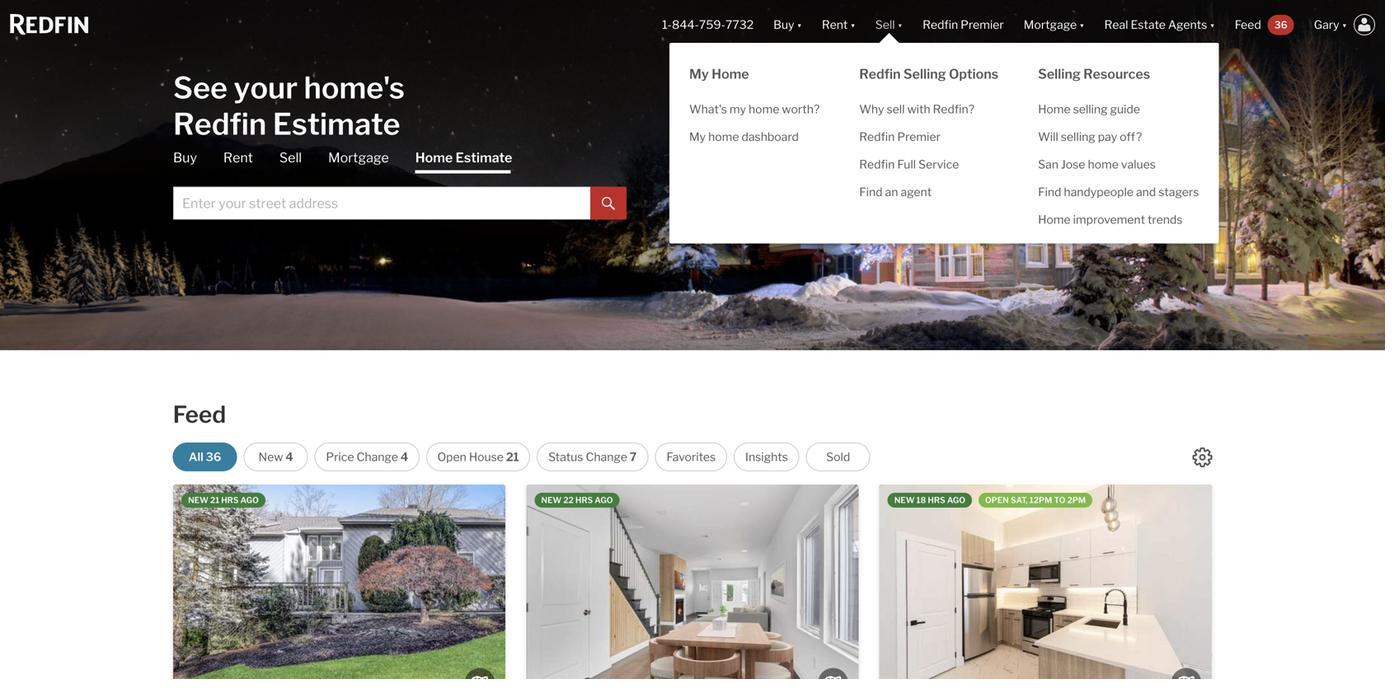 Task type: describe. For each thing, give the bounding box(es) containing it.
mortgage for mortgage
[[328, 150, 389, 166]]

▾ for rent ▾
[[851, 18, 856, 32]]

premier for the redfin premier link in the top right of the page
[[898, 130, 941, 144]]

handypeople
[[1064, 185, 1134, 199]]

buy ▾ button
[[764, 0, 812, 49]]

find an agent
[[860, 185, 932, 199]]

12pm
[[1030, 496, 1053, 506]]

my for my home
[[689, 66, 709, 82]]

1-844-759-7732 link
[[662, 18, 754, 32]]

rent ▾ button
[[812, 0, 866, 49]]

new 18 hrs ago
[[895, 496, 966, 506]]

selling for will
[[1061, 130, 1096, 144]]

7
[[630, 450, 637, 464]]

Open House radio
[[426, 443, 530, 472]]

redfin premier button
[[913, 0, 1014, 49]]

gary ▾
[[1314, 18, 1348, 32]]

full
[[898, 158, 916, 172]]

agents
[[1169, 18, 1208, 32]]

redfin full service
[[860, 158, 959, 172]]

will
[[1038, 130, 1059, 144]]

new 21 hrs ago
[[188, 496, 259, 506]]

1 photo of 210 nunda ave, jersey city, nj 07306 image from the left
[[527, 485, 859, 680]]

1 vertical spatial home
[[709, 130, 739, 144]]

see
[[173, 70, 228, 106]]

18
[[917, 496, 926, 506]]

Insights radio
[[734, 443, 800, 472]]

▾ for gary ▾
[[1342, 18, 1348, 32]]

844-
[[672, 18, 699, 32]]

home's
[[304, 70, 405, 106]]

san
[[1038, 158, 1059, 172]]

what's my home worth? link
[[670, 96, 840, 123]]

improvement
[[1074, 213, 1146, 227]]

an
[[885, 185, 899, 199]]

2 photo of 43 mayer dr, montebello, ny 10901 image from the left
[[506, 485, 838, 680]]

ago for new 18 hrs ago
[[947, 496, 966, 506]]

redfin up why
[[860, 66, 901, 82]]

redfin inside see your home's redfin estimate
[[173, 106, 267, 142]]

Enter your street address search field
[[173, 187, 591, 220]]

redfin for 'redfin full service' link
[[860, 158, 895, 172]]

my for my home dashboard
[[689, 130, 706, 144]]

sell ▾ button
[[876, 0, 903, 49]]

values
[[1122, 158, 1156, 172]]

service
[[919, 158, 959, 172]]

worth?
[[782, 102, 820, 116]]

open
[[438, 450, 467, 464]]

1 selling from the left
[[904, 66, 947, 82]]

1 photo of 481 martin luther king jr dr, jersey city, nj 07304 image from the left
[[880, 485, 1212, 680]]

759-
[[699, 18, 726, 32]]

new 22 hrs ago
[[541, 496, 613, 506]]

estimate inside see your home's redfin estimate
[[273, 106, 400, 142]]

gary
[[1314, 18, 1340, 32]]

open
[[986, 496, 1009, 506]]

Status Change radio
[[537, 443, 649, 472]]

real estate agents ▾ button
[[1095, 0, 1225, 49]]

all
[[189, 450, 203, 464]]

why sell with redfin? link
[[840, 96, 1019, 123]]

ago for new 21 hrs ago
[[240, 496, 259, 506]]

mortgage link
[[328, 149, 389, 167]]

home improvement trends
[[1038, 213, 1183, 227]]

0 horizontal spatial 21
[[210, 496, 220, 506]]

21 inside open house radio
[[506, 450, 519, 464]]

buy ▾
[[774, 18, 802, 32]]

real estate agents ▾ link
[[1105, 0, 1216, 49]]

why sell with redfin?
[[860, 102, 975, 116]]

sell link
[[280, 149, 302, 167]]

stagers
[[1159, 185, 1200, 199]]

rent for rent
[[223, 150, 253, 166]]

all 36
[[189, 450, 221, 464]]

change for 7
[[586, 450, 628, 464]]

off?
[[1120, 130, 1143, 144]]

option group containing all
[[173, 443, 871, 472]]

jose
[[1061, 158, 1086, 172]]

buy for buy
[[173, 150, 197, 166]]

7732
[[726, 18, 754, 32]]

All radio
[[173, 443, 237, 472]]

home for what's
[[749, 102, 780, 116]]

my home dashboard
[[689, 130, 799, 144]]

find for selling resources
[[1038, 185, 1062, 199]]

hrs for 22
[[576, 496, 593, 506]]

sat,
[[1011, 496, 1028, 506]]

home for home selling guide
[[1038, 102, 1071, 116]]

36 inside all option
[[206, 450, 221, 464]]

what's
[[689, 102, 727, 116]]

redfin full service link
[[840, 151, 1019, 179]]

mortgage for mortgage ▾
[[1024, 18, 1077, 32]]

mortgage ▾ button
[[1014, 0, 1095, 49]]

sold
[[827, 450, 851, 464]]

home estimate
[[415, 150, 512, 166]]

sell
[[887, 102, 905, 116]]

price change 4
[[326, 450, 408, 464]]

selling resources
[[1038, 66, 1151, 82]]

▾ for buy ▾
[[797, 18, 802, 32]]

new for new 21 hrs ago
[[188, 496, 209, 506]]

2 photo of 481 martin luther king jr dr, jersey city, nj 07304 image from the left
[[1212, 485, 1386, 680]]

2pm
[[1068, 496, 1086, 506]]

rent ▾
[[822, 18, 856, 32]]

open house 21
[[438, 450, 519, 464]]

open sat, 12pm to 2pm
[[986, 496, 1086, 506]]



Task type: vqa. For each thing, say whether or not it's contained in the screenshot.
Agents
yes



Task type: locate. For each thing, give the bounding box(es) containing it.
2 horizontal spatial ago
[[947, 496, 966, 506]]

1 vertical spatial sell
[[280, 150, 302, 166]]

▾ for sell ▾
[[898, 18, 903, 32]]

▾ for mortgage ▾
[[1080, 18, 1085, 32]]

guide
[[1111, 102, 1141, 116]]

find down san
[[1038, 185, 1062, 199]]

1 change from the left
[[357, 450, 398, 464]]

3 ▾ from the left
[[898, 18, 903, 32]]

change inside radio
[[357, 450, 398, 464]]

1-844-759-7732
[[662, 18, 754, 32]]

mortgage inside dropdown button
[[1024, 18, 1077, 32]]

0 horizontal spatial rent
[[223, 150, 253, 166]]

premier down the with
[[898, 130, 941, 144]]

0 horizontal spatial find
[[860, 185, 883, 199]]

san jose home values
[[1038, 158, 1156, 172]]

buy right 7732
[[774, 18, 795, 32]]

2 horizontal spatial hrs
[[928, 496, 946, 506]]

buy link
[[173, 149, 197, 167]]

4 inside new "option"
[[286, 450, 293, 464]]

0 horizontal spatial estimate
[[273, 106, 400, 142]]

home right my
[[749, 102, 780, 116]]

1 horizontal spatial find
[[1038, 185, 1062, 199]]

3 new from the left
[[895, 496, 915, 506]]

0 vertical spatial rent
[[822, 18, 848, 32]]

new
[[188, 496, 209, 506], [541, 496, 562, 506], [895, 496, 915, 506]]

1 vertical spatial mortgage
[[328, 150, 389, 166]]

redfin up rent link
[[173, 106, 267, 142]]

2 4 from the left
[[401, 450, 408, 464]]

find
[[860, 185, 883, 199], [1038, 185, 1062, 199]]

rent inside dropdown button
[[822, 18, 848, 32]]

0 horizontal spatial feed
[[173, 401, 226, 429]]

buy
[[774, 18, 795, 32], [173, 150, 197, 166]]

1 horizontal spatial buy
[[774, 18, 795, 32]]

1 vertical spatial 21
[[210, 496, 220, 506]]

1 horizontal spatial sell
[[876, 18, 895, 32]]

1 vertical spatial my
[[689, 130, 706, 144]]

rent right buy ▾
[[822, 18, 848, 32]]

what's my home worth?
[[689, 102, 820, 116]]

redfin up redfin selling options
[[923, 18, 959, 32]]

new 4
[[259, 450, 293, 464]]

2 vertical spatial home
[[1088, 158, 1119, 172]]

2 selling from the left
[[1038, 66, 1081, 82]]

Favorites radio
[[655, 443, 727, 472]]

▾ left rent ▾
[[797, 18, 802, 32]]

sell
[[876, 18, 895, 32], [280, 150, 302, 166]]

0 vertical spatial estimate
[[273, 106, 400, 142]]

2 my from the top
[[689, 130, 706, 144]]

my
[[730, 102, 746, 116]]

ago down new
[[240, 496, 259, 506]]

to
[[1054, 496, 1066, 506]]

new for new 22 hrs ago
[[541, 496, 562, 506]]

1 vertical spatial selling
[[1061, 130, 1096, 144]]

4 ▾ from the left
[[1080, 18, 1085, 32]]

mortgage up enter your street address search box
[[328, 150, 389, 166]]

home inside "link"
[[1038, 213, 1071, 227]]

36 right all
[[206, 450, 221, 464]]

Sold radio
[[806, 443, 871, 472]]

new down all
[[188, 496, 209, 506]]

0 vertical spatial 36
[[1275, 19, 1288, 31]]

1 horizontal spatial ago
[[595, 496, 613, 506]]

pay
[[1098, 130, 1118, 144]]

0 horizontal spatial mortgage
[[328, 150, 389, 166]]

change for 4
[[357, 450, 398, 464]]

home selling guide link
[[1019, 96, 1219, 123]]

0 vertical spatial premier
[[961, 18, 1004, 32]]

sell inside tab list
[[280, 150, 302, 166]]

1-
[[662, 18, 672, 32]]

home
[[749, 102, 780, 116], [709, 130, 739, 144], [1088, 158, 1119, 172]]

0 horizontal spatial home
[[709, 130, 739, 144]]

my down what's
[[689, 130, 706, 144]]

agent
[[901, 185, 932, 199]]

find inside find handypeople and stagers link
[[1038, 185, 1062, 199]]

buy inside tab list
[[173, 150, 197, 166]]

1 horizontal spatial hrs
[[576, 496, 593, 506]]

hrs for 18
[[928, 496, 946, 506]]

1 photo of 43 mayer dr, montebello, ny 10901 image from the left
[[173, 485, 506, 680]]

find inside find an agent link
[[860, 185, 883, 199]]

1 hrs from the left
[[221, 496, 239, 506]]

21 right house
[[506, 450, 519, 464]]

redfin down why
[[860, 130, 895, 144]]

will selling pay off? link
[[1019, 123, 1219, 151]]

0 vertical spatial buy
[[774, 18, 795, 32]]

2 hrs from the left
[[576, 496, 593, 506]]

sell for sell
[[280, 150, 302, 166]]

▾ right agents
[[1210, 18, 1216, 32]]

redfin left the 'full'
[[860, 158, 895, 172]]

1 ago from the left
[[240, 496, 259, 506]]

home for home improvement trends
[[1038, 213, 1071, 227]]

tab list containing buy
[[173, 149, 627, 220]]

home improvement trends link
[[1019, 206, 1219, 234]]

selling up jose
[[1061, 130, 1096, 144]]

redfin selling options
[[860, 66, 999, 82]]

hrs down all option
[[221, 496, 239, 506]]

2 ago from the left
[[595, 496, 613, 506]]

my up what's
[[689, 66, 709, 82]]

new for new 18 hrs ago
[[895, 496, 915, 506]]

buy inside dropdown button
[[774, 18, 795, 32]]

estate
[[1131, 18, 1166, 32]]

5 ▾ from the left
[[1210, 18, 1216, 32]]

estimate inside tab list
[[456, 150, 512, 166]]

36 left "gary"
[[1275, 19, 1288, 31]]

redfin premier for the redfin premier link in the top right of the page
[[860, 130, 941, 144]]

rent ▾ button
[[822, 0, 856, 49]]

1 my from the top
[[689, 66, 709, 82]]

hrs right 18
[[928, 496, 946, 506]]

home down my
[[709, 130, 739, 144]]

1 vertical spatial premier
[[898, 130, 941, 144]]

dashboard
[[742, 130, 799, 144]]

ago for new 22 hrs ago
[[595, 496, 613, 506]]

redfin
[[923, 18, 959, 32], [860, 66, 901, 82], [173, 106, 267, 142], [860, 130, 895, 144], [860, 158, 895, 172]]

sell inside dropdown button
[[876, 18, 895, 32]]

redfin premier link
[[840, 123, 1019, 151]]

1 vertical spatial buy
[[173, 150, 197, 166]]

rent for rent ▾
[[822, 18, 848, 32]]

home inside tab list
[[415, 150, 453, 166]]

1 horizontal spatial selling
[[1038, 66, 1081, 82]]

sell for sell ▾
[[876, 18, 895, 32]]

22
[[564, 496, 574, 506]]

▾
[[797, 18, 802, 32], [851, 18, 856, 32], [898, 18, 903, 32], [1080, 18, 1085, 32], [1210, 18, 1216, 32], [1342, 18, 1348, 32]]

selling up the why sell with redfin? link
[[904, 66, 947, 82]]

ago right 22
[[595, 496, 613, 506]]

find handypeople and stagers link
[[1019, 179, 1219, 206]]

home down handypeople
[[1038, 213, 1071, 227]]

hrs for 21
[[221, 496, 239, 506]]

feed
[[1235, 18, 1262, 32], [173, 401, 226, 429]]

0 horizontal spatial ago
[[240, 496, 259, 506]]

why
[[860, 102, 885, 116]]

0 horizontal spatial selling
[[904, 66, 947, 82]]

home up my
[[712, 66, 749, 82]]

New radio
[[244, 443, 308, 472]]

1 find from the left
[[860, 185, 883, 199]]

1 horizontal spatial new
[[541, 496, 562, 506]]

0 horizontal spatial 36
[[206, 450, 221, 464]]

redfin premier up options
[[923, 18, 1004, 32]]

rent left sell "link"
[[223, 150, 253, 166]]

buy for buy ▾
[[774, 18, 795, 32]]

0 vertical spatial redfin premier
[[923, 18, 1004, 32]]

photo of 210 nunda ave, jersey city, nj 07306 image
[[527, 485, 859, 680], [859, 485, 1191, 680]]

4 left the open
[[401, 450, 408, 464]]

1 horizontal spatial 36
[[1275, 19, 1288, 31]]

▾ right "gary"
[[1342, 18, 1348, 32]]

0 horizontal spatial 4
[[286, 450, 293, 464]]

find handypeople and stagers
[[1038, 185, 1200, 199]]

new left 18
[[895, 496, 915, 506]]

1 vertical spatial feed
[[173, 401, 226, 429]]

4 inside price change radio
[[401, 450, 408, 464]]

photo of 481 martin luther king jr dr, jersey city, nj 07304 image
[[880, 485, 1212, 680], [1212, 485, 1386, 680]]

1 horizontal spatial 21
[[506, 450, 519, 464]]

1 horizontal spatial rent
[[822, 18, 848, 32]]

0 vertical spatial my
[[689, 66, 709, 82]]

0 horizontal spatial hrs
[[221, 496, 239, 506]]

home
[[712, 66, 749, 82], [1038, 102, 1071, 116], [415, 150, 453, 166], [1038, 213, 1071, 227]]

my home dashboard link
[[670, 123, 840, 151]]

2 horizontal spatial new
[[895, 496, 915, 506]]

36
[[1275, 19, 1288, 31], [206, 450, 221, 464]]

0 horizontal spatial sell
[[280, 150, 302, 166]]

option group
[[173, 443, 871, 472]]

6 ▾ from the left
[[1342, 18, 1348, 32]]

see your home's redfin estimate
[[173, 70, 405, 142]]

price
[[326, 450, 354, 464]]

0 horizontal spatial new
[[188, 496, 209, 506]]

21 down all option
[[210, 496, 220, 506]]

redfin premier for the redfin premier button
[[923, 18, 1004, 32]]

4
[[286, 450, 293, 464], [401, 450, 408, 464]]

feed up all
[[173, 401, 226, 429]]

feed right agents
[[1235, 18, 1262, 32]]

resources
[[1084, 66, 1151, 82]]

rent link
[[223, 149, 253, 167]]

1 vertical spatial redfin premier
[[860, 130, 941, 144]]

1 ▾ from the left
[[797, 18, 802, 32]]

redfin for the redfin premier button
[[923, 18, 959, 32]]

2 ▾ from the left
[[851, 18, 856, 32]]

trends
[[1148, 213, 1183, 227]]

home estimate link
[[415, 149, 512, 174]]

rent
[[822, 18, 848, 32], [223, 150, 253, 166]]

mortgage inside tab list
[[328, 150, 389, 166]]

1 vertical spatial 36
[[206, 450, 221, 464]]

home up will
[[1038, 102, 1071, 116]]

house
[[469, 450, 504, 464]]

1 horizontal spatial premier
[[961, 18, 1004, 32]]

sell down see your home's redfin estimate
[[280, 150, 302, 166]]

0 vertical spatial mortgage
[[1024, 18, 1077, 32]]

buy ▾ button
[[774, 0, 802, 49]]

insights
[[746, 450, 788, 464]]

selling up will selling pay off? at the right top
[[1074, 102, 1108, 116]]

selling for home
[[1074, 102, 1108, 116]]

premier for the redfin premier button
[[961, 18, 1004, 32]]

san jose home values link
[[1019, 151, 1219, 179]]

2 new from the left
[[541, 496, 562, 506]]

▾ left real
[[1080, 18, 1085, 32]]

change right price
[[357, 450, 398, 464]]

mortgage ▾ button
[[1024, 0, 1085, 49]]

0 vertical spatial 21
[[506, 450, 519, 464]]

dialog containing my home
[[670, 33, 1219, 244]]

sell ▾
[[876, 18, 903, 32]]

home down the pay
[[1088, 158, 1119, 172]]

find left an
[[860, 185, 883, 199]]

ago right 18
[[947, 496, 966, 506]]

1 new from the left
[[188, 496, 209, 506]]

2 photo of 210 nunda ave, jersey city, nj 07306 image from the left
[[859, 485, 1191, 680]]

redfin?
[[933, 102, 975, 116]]

0 horizontal spatial premier
[[898, 130, 941, 144]]

tab list
[[173, 149, 627, 220]]

▾ left sell ▾
[[851, 18, 856, 32]]

dialog
[[670, 33, 1219, 244]]

0 vertical spatial selling
[[1074, 102, 1108, 116]]

redfin premier inside button
[[923, 18, 1004, 32]]

premier up options
[[961, 18, 1004, 32]]

1 vertical spatial rent
[[223, 150, 253, 166]]

redfin premier down sell
[[860, 130, 941, 144]]

redfin for the redfin premier link in the top right of the page
[[860, 130, 895, 144]]

change inside option
[[586, 450, 628, 464]]

find an agent link
[[840, 179, 1019, 206]]

4 right new
[[286, 450, 293, 464]]

find for redfin selling options
[[860, 185, 883, 199]]

your
[[234, 70, 298, 106]]

new
[[259, 450, 283, 464]]

1 horizontal spatial change
[[586, 450, 628, 464]]

mortgage up selling resources
[[1024, 18, 1077, 32]]

0 vertical spatial sell
[[876, 18, 895, 32]]

1 horizontal spatial 4
[[401, 450, 408, 464]]

home up enter your street address search box
[[415, 150, 453, 166]]

▾ up redfin selling options
[[898, 18, 903, 32]]

change left 7
[[586, 450, 628, 464]]

2 horizontal spatial home
[[1088, 158, 1119, 172]]

selling
[[904, 66, 947, 82], [1038, 66, 1081, 82]]

submit search image
[[602, 197, 615, 211]]

real
[[1105, 18, 1129, 32]]

photo of 43 mayer dr, montebello, ny 10901 image
[[173, 485, 506, 680], [506, 485, 838, 680]]

ago
[[240, 496, 259, 506], [595, 496, 613, 506], [947, 496, 966, 506]]

mortgage ▾
[[1024, 18, 1085, 32]]

3 ago from the left
[[947, 496, 966, 506]]

0 vertical spatial feed
[[1235, 18, 1262, 32]]

2 find from the left
[[1038, 185, 1062, 199]]

status change 7
[[549, 450, 637, 464]]

1 horizontal spatial estimate
[[456, 150, 512, 166]]

0 horizontal spatial change
[[357, 450, 398, 464]]

my home
[[689, 66, 749, 82]]

1 horizontal spatial feed
[[1235, 18, 1262, 32]]

0 horizontal spatial buy
[[173, 150, 197, 166]]

1 vertical spatial estimate
[[456, 150, 512, 166]]

redfin inside button
[[923, 18, 959, 32]]

and
[[1137, 185, 1157, 199]]

premier inside button
[[961, 18, 1004, 32]]

hrs right 22
[[576, 496, 593, 506]]

selling up home selling guide
[[1038, 66, 1081, 82]]

home selling guide
[[1038, 102, 1141, 116]]

home for san
[[1088, 158, 1119, 172]]

real estate agents ▾
[[1105, 18, 1216, 32]]

0 vertical spatial home
[[749, 102, 780, 116]]

new left 22
[[541, 496, 562, 506]]

Price Change radio
[[315, 443, 420, 472]]

home for home estimate
[[415, 150, 453, 166]]

with
[[908, 102, 931, 116]]

favorites
[[667, 450, 716, 464]]

premier inside dialog
[[898, 130, 941, 144]]

1 horizontal spatial home
[[749, 102, 780, 116]]

1 4 from the left
[[286, 450, 293, 464]]

sell right rent ▾
[[876, 18, 895, 32]]

buy left rent link
[[173, 150, 197, 166]]

selling
[[1074, 102, 1108, 116], [1061, 130, 1096, 144]]

hrs
[[221, 496, 239, 506], [576, 496, 593, 506], [928, 496, 946, 506]]

2 change from the left
[[586, 450, 628, 464]]

my
[[689, 66, 709, 82], [689, 130, 706, 144]]

1 horizontal spatial mortgage
[[1024, 18, 1077, 32]]

3 hrs from the left
[[928, 496, 946, 506]]



